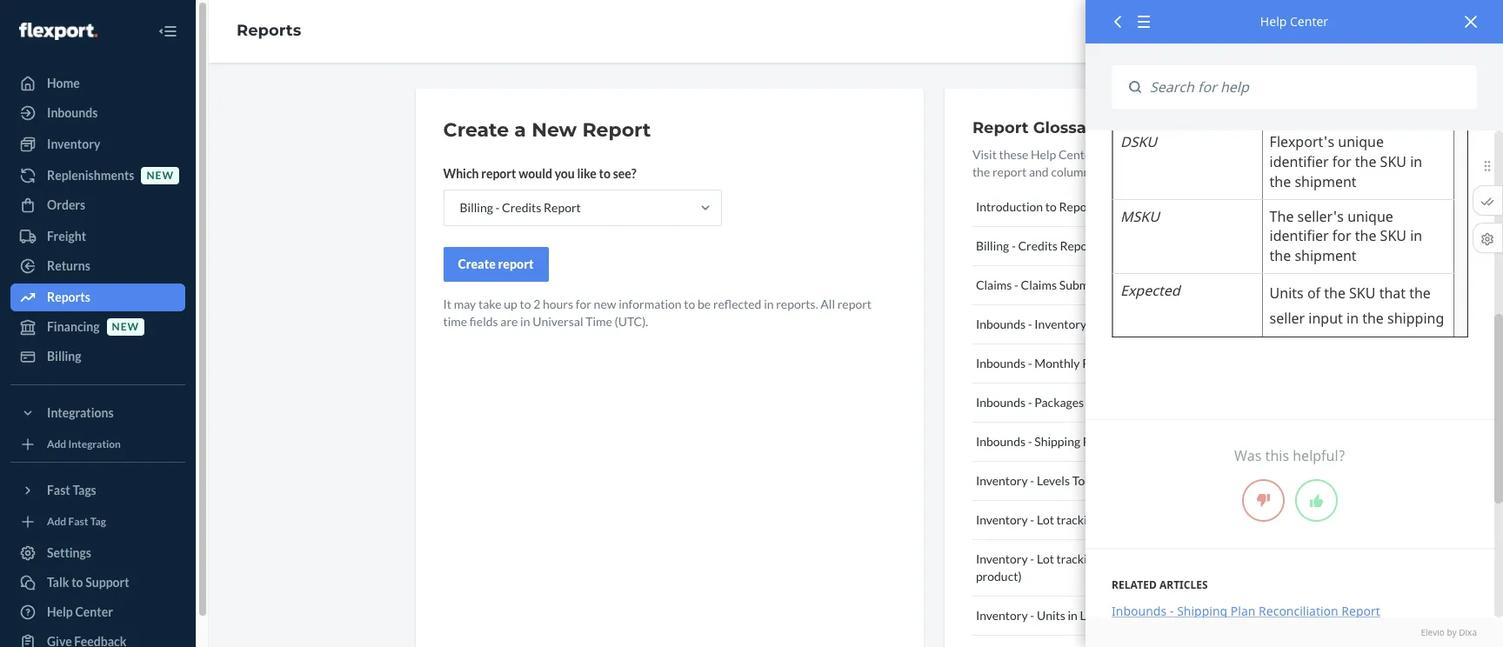 Task type: locate. For each thing, give the bounding box(es) containing it.
flexport logo image
[[19, 22, 97, 40]]

0 vertical spatial add
[[47, 438, 66, 451]]

0 horizontal spatial billing - credits report
[[460, 200, 581, 215]]

inventory - lot tracking and fefo (single product)
[[976, 552, 1193, 584]]

1 horizontal spatial help center
[[1261, 13, 1329, 30]]

inbounds up 'inbounds - packages'
[[976, 356, 1026, 371]]

add left integration
[[47, 438, 66, 451]]

fefo left (all
[[1125, 513, 1156, 527]]

integrations
[[47, 406, 114, 420]]

- left units
[[1031, 608, 1035, 623]]

new for financing
[[112, 321, 139, 334]]

1 vertical spatial fast
[[68, 516, 88, 529]]

1 vertical spatial tracking
[[1057, 552, 1101, 567]]

tracking for (single
[[1057, 552, 1101, 567]]

inbounds - packages button
[[973, 384, 1256, 423]]

1 horizontal spatial a
[[1174, 147, 1180, 162]]

2 vertical spatial and
[[1103, 552, 1123, 567]]

0 vertical spatial shipping
[[1035, 434, 1081, 449]]

center up search search box
[[1291, 13, 1329, 30]]

visit
[[973, 147, 997, 162]]

1 vertical spatial plan
[[1231, 603, 1256, 620]]

of
[[1245, 147, 1255, 162]]

inventory - levels today
[[976, 473, 1105, 488]]

close navigation image
[[158, 21, 178, 42]]

reports
[[237, 21, 301, 40], [47, 290, 90, 305]]

in
[[764, 297, 774, 312], [521, 314, 530, 329], [1068, 608, 1078, 623]]

create
[[443, 118, 509, 142], [458, 257, 496, 272]]

lot
[[1037, 513, 1055, 527], [1037, 552, 1055, 567]]

center
[[1291, 13, 1329, 30], [1059, 147, 1096, 162], [75, 605, 113, 620]]

2 vertical spatial center
[[75, 605, 113, 620]]

glossary
[[1034, 118, 1103, 138]]

fast inside add fast tag link
[[68, 516, 88, 529]]

billing - credits report down would
[[460, 200, 581, 215]]

2 vertical spatial billing
[[47, 349, 81, 364]]

inbounds for inbounds
[[47, 105, 98, 120]]

0 horizontal spatial help center
[[47, 605, 113, 620]]

2 claims from the left
[[1021, 278, 1057, 292]]

report left would
[[481, 166, 516, 181]]

billing link
[[10, 343, 185, 371]]

in inside button
[[1068, 608, 1078, 623]]

1 horizontal spatial credits
[[1019, 238, 1058, 253]]

inbounds inside inbounds 'link'
[[47, 105, 98, 120]]

1 vertical spatial credits
[[1019, 238, 1058, 253]]

articles inside the visit these help center articles to get a description of the report and column details.
[[1099, 147, 1138, 162]]

add up settings
[[47, 516, 66, 529]]

related articles
[[1112, 578, 1208, 593]]

center up the column
[[1059, 147, 1096, 162]]

a left new at top left
[[515, 118, 526, 142]]

- inside inbounds - inventory reconciliation button
[[1028, 317, 1033, 332]]

1 vertical spatial reports
[[47, 290, 90, 305]]

reconciliation
[[1089, 317, 1165, 332], [1083, 356, 1159, 371], [1109, 434, 1185, 449], [1259, 603, 1339, 620]]

1 claims from the left
[[976, 278, 1012, 292]]

these
[[1000, 147, 1029, 162]]

0 horizontal spatial in
[[521, 314, 530, 329]]

plan
[[1083, 434, 1107, 449], [1231, 603, 1256, 620]]

1 vertical spatial reports link
[[10, 284, 185, 312]]

0 vertical spatial reports link
[[237, 21, 301, 40]]

elevio
[[1422, 626, 1445, 639]]

like
[[577, 166, 597, 181]]

0 vertical spatial billing
[[460, 200, 493, 215]]

inventory for inventory - lot tracking and fefo (all products)
[[976, 513, 1028, 527]]

inbounds inside inbounds - inventory reconciliation button
[[976, 317, 1026, 332]]

billing
[[460, 200, 493, 215], [976, 238, 1010, 253], [47, 349, 81, 364]]

inventory - lot tracking and fefo (all products) button
[[973, 501, 1256, 540]]

shipping inside button
[[1035, 434, 1081, 449]]

1 horizontal spatial billing - credits report
[[976, 238, 1098, 253]]

1 horizontal spatial plan
[[1231, 603, 1256, 620]]

2 horizontal spatial new
[[594, 297, 617, 312]]

claims left submitted at the top right of the page
[[1021, 278, 1057, 292]]

units
[[1037, 608, 1066, 623]]

reports.
[[776, 297, 819, 312]]

2 vertical spatial help
[[47, 605, 73, 620]]

description
[[1182, 147, 1242, 162]]

1 vertical spatial shipping
[[1178, 603, 1228, 620]]

new
[[532, 118, 577, 142]]

billing down the which
[[460, 200, 493, 215]]

create up the which
[[443, 118, 509, 142]]

report inside the visit these help center articles to get a description of the report and column details.
[[993, 164, 1027, 179]]

tracking inside button
[[1057, 513, 1101, 527]]

lot up units
[[1037, 552, 1055, 567]]

0 vertical spatial fast
[[47, 483, 70, 498]]

center inside the visit these help center articles to get a description of the report and column details.
[[1059, 147, 1096, 162]]

- left packages
[[1028, 395, 1033, 410]]

2 horizontal spatial in
[[1068, 608, 1078, 623]]

reflected
[[714, 297, 762, 312]]

claims down introduction
[[976, 278, 1012, 292]]

- inside inventory - lot tracking and fefo (all products) button
[[1031, 513, 1035, 527]]

0 vertical spatial new
[[147, 169, 174, 182]]

to left be
[[684, 297, 696, 312]]

inventory down inventory - levels today at the right of the page
[[976, 513, 1028, 527]]

1 vertical spatial articles
[[1160, 578, 1208, 593]]

center down talk to support button
[[75, 605, 113, 620]]

0 vertical spatial help
[[1261, 13, 1287, 30]]

reports link
[[237, 21, 301, 40], [10, 284, 185, 312]]

inbounds inside 'inbounds - packages' button
[[976, 395, 1026, 410]]

help center
[[1261, 13, 1329, 30], [47, 605, 113, 620]]

- inside "claims - claims submitted" button
[[1015, 278, 1019, 292]]

to right the like at the top of the page
[[599, 166, 611, 181]]

- left levels
[[1031, 473, 1035, 488]]

0 vertical spatial and
[[1030, 164, 1049, 179]]

2 horizontal spatial center
[[1291, 13, 1329, 30]]

fefo inside inventory - lot tracking and fefo (single product)
[[1125, 552, 1156, 567]]

2 lot from the top
[[1037, 552, 1055, 567]]

- down claims - claims submitted
[[1028, 317, 1033, 332]]

details.
[[1093, 164, 1131, 179]]

shipping down related articles on the right of the page
[[1178, 603, 1228, 620]]

billing down introduction
[[976, 238, 1010, 253]]

create inside create report button
[[458, 257, 496, 272]]

0 horizontal spatial new
[[112, 321, 139, 334]]

- for "inventory - levels today" button
[[1031, 473, 1035, 488]]

1 horizontal spatial help
[[1031, 147, 1057, 162]]

dixa
[[1460, 626, 1478, 639]]

- inside "inventory - levels today" button
[[1031, 473, 1035, 488]]

0 vertical spatial plan
[[1083, 434, 1107, 449]]

report inside button
[[498, 257, 534, 272]]

0 vertical spatial billing - credits report
[[460, 200, 581, 215]]

tracking inside inventory - lot tracking and fefo (single product)
[[1057, 552, 1101, 567]]

(all
[[1158, 513, 1174, 527]]

plan up elevio by dixa link
[[1231, 603, 1256, 620]]

which report would you like to see?
[[443, 166, 637, 181]]

to left get
[[1140, 147, 1152, 162]]

tracking
[[1057, 513, 1101, 527], [1057, 552, 1101, 567]]

1 horizontal spatial shipping
[[1178, 603, 1228, 620]]

2 fefo from the top
[[1125, 552, 1156, 567]]

fefo up related
[[1125, 552, 1156, 567]]

report inside it may take up to 2 hours for new information to be reflected in reports. all report time fields are in universal time (utc).
[[838, 297, 872, 312]]

help down talk
[[47, 605, 73, 620]]

lot inside inventory - lot tracking and fefo (single product)
[[1037, 552, 1055, 567]]

inbounds down 'inbounds - packages'
[[976, 434, 1026, 449]]

add
[[47, 438, 66, 451], [47, 516, 66, 529]]

inventory
[[47, 137, 100, 151], [1035, 317, 1087, 332], [976, 473, 1028, 488], [976, 513, 1028, 527], [976, 552, 1028, 567], [976, 608, 1028, 623]]

credits down introduction to reporting
[[1019, 238, 1058, 253]]

inventory inside inventory - lot tracking and fefo (single product)
[[976, 552, 1028, 567]]

reconciliation inside inbounds - shipping plan reconciliation button
[[1109, 434, 1185, 449]]

lot down inventory - levels today at the right of the page
[[1037, 513, 1055, 527]]

fefo inside inventory - lot tracking and fefo (all products) button
[[1125, 513, 1156, 527]]

report up up
[[498, 257, 534, 272]]

billing inside "link"
[[47, 349, 81, 364]]

inbounds - packages
[[976, 395, 1085, 410]]

- up "inventory - units in long term storage"
[[1031, 552, 1035, 567]]

tracking down the inventory - lot tracking and fefo (all products)
[[1057, 552, 1101, 567]]

0 vertical spatial articles
[[1099, 147, 1138, 162]]

- for inbounds - shipping plan reconciliation button
[[1028, 434, 1033, 449]]

help center down "talk to support"
[[47, 605, 113, 620]]

a right get
[[1174, 147, 1180, 162]]

0 horizontal spatial claims
[[976, 278, 1012, 292]]

1 fefo from the top
[[1125, 513, 1156, 527]]

are
[[501, 314, 518, 329]]

1 vertical spatial create
[[458, 257, 496, 272]]

inventory down the product)
[[976, 608, 1028, 623]]

- down inventory - levels today at the right of the page
[[1031, 513, 1035, 527]]

fast left tag
[[68, 516, 88, 529]]

shipping for inbounds - shipping plan reconciliation
[[1035, 434, 1081, 449]]

billing - credits report down introduction to reporting
[[976, 238, 1098, 253]]

1 vertical spatial center
[[1059, 147, 1096, 162]]

articles
[[1099, 147, 1138, 162], [1160, 578, 1208, 593]]

0 horizontal spatial a
[[515, 118, 526, 142]]

1 vertical spatial new
[[594, 297, 617, 312]]

- inside billing - credits report button
[[1012, 238, 1016, 253]]

term
[[1109, 608, 1136, 623]]

- down 'inbounds - packages'
[[1028, 434, 1033, 449]]

to inside the visit these help center articles to get a description of the report and column details.
[[1140, 147, 1152, 162]]

inbounds down related
[[1112, 603, 1167, 620]]

2 tracking from the top
[[1057, 552, 1101, 567]]

inbounds - inventory reconciliation
[[976, 317, 1165, 332]]

inventory up the product)
[[976, 552, 1028, 567]]

visit these help center articles to get a description of the report and column details.
[[973, 147, 1255, 179]]

2 vertical spatial in
[[1068, 608, 1078, 623]]

in left long
[[1068, 608, 1078, 623]]

claims
[[976, 278, 1012, 292], [1021, 278, 1057, 292]]

0 vertical spatial a
[[515, 118, 526, 142]]

new inside it may take up to 2 hours for new information to be reflected in reports. all report time fields are in universal time (utc).
[[594, 297, 617, 312]]

1 vertical spatial lot
[[1037, 552, 1055, 567]]

in left reports. on the top right of page
[[764, 297, 774, 312]]

orders link
[[10, 191, 185, 219]]

create for create report
[[458, 257, 496, 272]]

credits
[[502, 200, 542, 215], [1019, 238, 1058, 253]]

1 lot from the top
[[1037, 513, 1055, 527]]

0 horizontal spatial help
[[47, 605, 73, 620]]

and down "inventory - levels today" button
[[1103, 513, 1123, 527]]

inventory link
[[10, 131, 185, 158]]

new
[[147, 169, 174, 182], [594, 297, 617, 312], [112, 321, 139, 334]]

and left the column
[[1030, 164, 1049, 179]]

1 vertical spatial a
[[1174, 147, 1180, 162]]

1 add from the top
[[47, 438, 66, 451]]

2 horizontal spatial help
[[1261, 13, 1287, 30]]

new up time
[[594, 297, 617, 312]]

2 horizontal spatial billing
[[976, 238, 1010, 253]]

report right all on the right top
[[838, 297, 872, 312]]

1 horizontal spatial billing
[[460, 200, 493, 215]]

(utc).
[[615, 314, 649, 329]]

and up related
[[1103, 552, 1123, 567]]

in right are
[[521, 314, 530, 329]]

to right talk
[[71, 575, 83, 590]]

inbounds - shipping plan reconciliation
[[976, 434, 1185, 449]]

lot for inventory - lot tracking and fefo (single product)
[[1037, 552, 1055, 567]]

inventory - units in long term storage
[[976, 608, 1180, 623]]

inventory for inventory - levels today
[[976, 473, 1028, 488]]

integrations button
[[10, 399, 185, 427]]

inbounds inside inbounds - monthly reconciliation button
[[976, 356, 1026, 371]]

fast left tags
[[47, 483, 70, 498]]

help center up search search box
[[1261, 13, 1329, 30]]

articles down (single
[[1160, 578, 1208, 593]]

report down these
[[993, 164, 1027, 179]]

inbounds link
[[10, 99, 185, 127]]

inbounds for inbounds - inventory reconciliation
[[976, 317, 1026, 332]]

inbounds inside inbounds - shipping plan reconciliation button
[[976, 434, 1026, 449]]

- down introduction
[[1012, 238, 1016, 253]]

- inside inbounds - shipping plan reconciliation button
[[1028, 434, 1033, 449]]

inbounds down claims - claims submitted
[[976, 317, 1026, 332]]

support
[[85, 575, 129, 590]]

1 horizontal spatial reports link
[[237, 21, 301, 40]]

1 vertical spatial billing
[[976, 238, 1010, 253]]

1 vertical spatial fefo
[[1125, 552, 1156, 567]]

- inside inbounds - monthly reconciliation button
[[1028, 356, 1033, 371]]

tracking down 'today'
[[1057, 513, 1101, 527]]

report down reporting
[[1060, 238, 1098, 253]]

add integration link
[[10, 434, 185, 455]]

1 horizontal spatial articles
[[1160, 578, 1208, 593]]

product)
[[976, 569, 1022, 584]]

2 add from the top
[[47, 516, 66, 529]]

help
[[1261, 13, 1287, 30], [1031, 147, 1057, 162], [47, 605, 73, 620]]

plan for inbounds - shipping plan reconciliation
[[1083, 434, 1107, 449]]

0 vertical spatial lot
[[1037, 513, 1055, 527]]

shipping down packages
[[1035, 434, 1081, 449]]

introduction to reporting button
[[973, 188, 1256, 227]]

reconciliation down inbounds - inventory reconciliation button
[[1083, 356, 1159, 371]]

1 vertical spatial billing - credits report
[[976, 238, 1098, 253]]

create up may
[[458, 257, 496, 272]]

shipping
[[1035, 434, 1081, 449], [1178, 603, 1228, 620]]

1 horizontal spatial center
[[1059, 147, 1096, 162]]

inbounds for inbounds - monthly reconciliation
[[976, 356, 1026, 371]]

report up these
[[973, 118, 1029, 138]]

you
[[555, 166, 575, 181]]

- up inbounds - inventory reconciliation
[[1015, 278, 1019, 292]]

billing down financing
[[47, 349, 81, 364]]

inbounds
[[47, 105, 98, 120], [976, 317, 1026, 332], [976, 356, 1026, 371], [976, 395, 1026, 410], [976, 434, 1026, 449], [1112, 603, 1167, 620]]

fast inside fast tags dropdown button
[[47, 483, 70, 498]]

plan inside inbounds - shipping plan reconciliation button
[[1083, 434, 1107, 449]]

0 horizontal spatial plan
[[1083, 434, 1107, 449]]

- inside 'inbounds - packages' button
[[1028, 395, 1033, 410]]

inventory - levels today button
[[973, 462, 1256, 501]]

1 horizontal spatial claims
[[1021, 278, 1057, 292]]

1 vertical spatial help center
[[47, 605, 113, 620]]

0 horizontal spatial credits
[[502, 200, 542, 215]]

2
[[534, 297, 541, 312]]

1 horizontal spatial new
[[147, 169, 174, 182]]

reconciliation down "claims - claims submitted" button
[[1089, 317, 1165, 332]]

- left the monthly
[[1028, 356, 1033, 371]]

1 horizontal spatial in
[[764, 297, 774, 312]]

inventory up replenishments
[[47, 137, 100, 151]]

which
[[443, 166, 479, 181]]

0 vertical spatial reports
[[237, 21, 301, 40]]

1 vertical spatial help
[[1031, 147, 1057, 162]]

credits down would
[[502, 200, 542, 215]]

fields
[[470, 314, 498, 329]]

was
[[1235, 447, 1262, 466]]

0 vertical spatial center
[[1291, 13, 1329, 30]]

fast
[[47, 483, 70, 498], [68, 516, 88, 529]]

help up search search box
[[1261, 13, 1287, 30]]

report
[[583, 118, 651, 142], [973, 118, 1029, 138], [544, 200, 581, 215], [1060, 238, 1098, 253], [1342, 603, 1381, 620]]

time
[[586, 314, 613, 329]]

help down 'report glossary'
[[1031, 147, 1057, 162]]

plan up 'today'
[[1083, 434, 1107, 449]]

it
[[443, 297, 452, 312]]

new up billing "link"
[[112, 321, 139, 334]]

inbounds down home
[[47, 105, 98, 120]]

inventory left levels
[[976, 473, 1028, 488]]

-
[[496, 200, 500, 215], [1012, 238, 1016, 253], [1015, 278, 1019, 292], [1028, 317, 1033, 332], [1028, 356, 1033, 371], [1028, 395, 1033, 410], [1028, 434, 1033, 449], [1031, 473, 1035, 488], [1031, 513, 1035, 527], [1031, 552, 1035, 567], [1170, 603, 1174, 620], [1031, 608, 1035, 623]]

0 vertical spatial fefo
[[1125, 513, 1156, 527]]

- inside inventory - lot tracking and fefo (single product)
[[1031, 552, 1035, 567]]

0 horizontal spatial shipping
[[1035, 434, 1081, 449]]

1 vertical spatial add
[[47, 516, 66, 529]]

a inside the visit these help center articles to get a description of the report and column details.
[[1174, 147, 1180, 162]]

and inside button
[[1103, 513, 1123, 527]]

inventory - lot tracking and fefo (single product) button
[[973, 540, 1256, 597]]

reconciliation down 'inbounds - packages' button
[[1109, 434, 1185, 449]]

new up orders link
[[147, 169, 174, 182]]

0 horizontal spatial articles
[[1099, 147, 1138, 162]]

lot inside button
[[1037, 513, 1055, 527]]

tracking for (all
[[1057, 513, 1101, 527]]

settings
[[47, 546, 91, 560]]

inventory for inventory - lot tracking and fefo (single product)
[[976, 552, 1028, 567]]

2 vertical spatial new
[[112, 321, 139, 334]]

0 horizontal spatial billing
[[47, 349, 81, 364]]

articles up details.
[[1099, 147, 1138, 162]]

1 tracking from the top
[[1057, 513, 1101, 527]]

0 vertical spatial tracking
[[1057, 513, 1101, 527]]

inbounds - shipping plan reconciliation report
[[1112, 603, 1381, 620]]

1 vertical spatial and
[[1103, 513, 1123, 527]]

and inside inventory - lot tracking and fefo (single product)
[[1103, 552, 1123, 567]]

- inside inventory - units in long term storage button
[[1031, 608, 1035, 623]]

0 vertical spatial create
[[443, 118, 509, 142]]

inbounds left packages
[[976, 395, 1026, 410]]



Task type: describe. For each thing, give the bounding box(es) containing it.
inventory for inventory - units in long term storage
[[976, 608, 1028, 623]]

helpful?
[[1293, 447, 1346, 466]]

universal
[[533, 314, 584, 329]]

it may take up to 2 hours for new information to be reflected in reports. all report time fields are in universal time (utc).
[[443, 297, 872, 329]]

inbounds - shipping plan reconciliation button
[[973, 423, 1256, 462]]

submitted
[[1060, 278, 1115, 292]]

hours
[[543, 297, 574, 312]]

- down which report would you like to see?
[[496, 200, 500, 215]]

inbounds - monthly reconciliation button
[[973, 345, 1256, 384]]

elevio by dixa
[[1422, 626, 1478, 639]]

new for replenishments
[[147, 169, 174, 182]]

fefo for (all
[[1125, 513, 1156, 527]]

monthly
[[1035, 356, 1080, 371]]

financing
[[47, 319, 100, 334]]

1 horizontal spatial reports
[[237, 21, 301, 40]]

may
[[454, 297, 476, 312]]

be
[[698, 297, 711, 312]]

- for inventory - units in long term storage button
[[1031, 608, 1035, 623]]

reconciliation inside inbounds - monthly reconciliation button
[[1083, 356, 1159, 371]]

would
[[519, 166, 553, 181]]

add for add fast tag
[[47, 516, 66, 529]]

- for "claims - claims submitted" button
[[1015, 278, 1019, 292]]

billing - credits report button
[[973, 227, 1256, 266]]

storage
[[1138, 608, 1180, 623]]

inventory - lot tracking and fefo (all products)
[[976, 513, 1228, 527]]

create report
[[458, 257, 534, 272]]

fefo for (single
[[1125, 552, 1156, 567]]

0 vertical spatial in
[[764, 297, 774, 312]]

inbounds - monthly reconciliation
[[976, 356, 1159, 371]]

the
[[973, 164, 991, 179]]

0 horizontal spatial reports link
[[10, 284, 185, 312]]

- for billing - credits report button
[[1012, 238, 1016, 253]]

reconciliation inside inbounds - inventory reconciliation button
[[1089, 317, 1165, 332]]

tags
[[73, 483, 96, 498]]

for
[[576, 297, 592, 312]]

report up see?
[[583, 118, 651, 142]]

products)
[[1176, 513, 1228, 527]]

long
[[1081, 608, 1106, 623]]

- for 'inbounds - packages' button
[[1028, 395, 1033, 410]]

- for inbounds - inventory reconciliation button
[[1028, 317, 1033, 332]]

- for inbounds - monthly reconciliation button
[[1028, 356, 1033, 371]]

report inside button
[[1060, 238, 1098, 253]]

0 horizontal spatial reports
[[47, 290, 90, 305]]

report glossary
[[973, 118, 1103, 138]]

add for add integration
[[47, 438, 66, 451]]

time
[[443, 314, 467, 329]]

and for inventory - lot tracking and fefo (single product)
[[1103, 552, 1123, 567]]

add fast tag
[[47, 516, 106, 529]]

see?
[[613, 166, 637, 181]]

to left 2
[[520, 297, 531, 312]]

by
[[1448, 626, 1457, 639]]

Search search field
[[1142, 65, 1478, 109]]

returns link
[[10, 252, 185, 280]]

was this helpful?
[[1235, 447, 1346, 466]]

create report button
[[443, 247, 549, 282]]

create for create a new report
[[443, 118, 509, 142]]

inventory for inventory
[[47, 137, 100, 151]]

inbounds for inbounds - packages
[[976, 395, 1026, 410]]

talk
[[47, 575, 69, 590]]

inbounds - inventory reconciliation button
[[973, 305, 1256, 345]]

talk to support
[[47, 575, 129, 590]]

inbounds for inbounds - shipping plan reconciliation
[[976, 434, 1026, 449]]

levels
[[1037, 473, 1070, 488]]

report up elevio by dixa link
[[1342, 603, 1381, 620]]

credits inside button
[[1019, 238, 1058, 253]]

1 vertical spatial in
[[521, 314, 530, 329]]

elevio by dixa link
[[1112, 626, 1478, 639]]

to left reporting
[[1046, 199, 1057, 214]]

help center link
[[10, 599, 185, 627]]

- down related articles on the right of the page
[[1170, 603, 1174, 620]]

information
[[619, 297, 682, 312]]

and inside the visit these help center articles to get a description of the report and column details.
[[1030, 164, 1049, 179]]

orders
[[47, 198, 85, 212]]

billing - credits report inside button
[[976, 238, 1098, 253]]

this
[[1266, 447, 1290, 466]]

0 horizontal spatial center
[[75, 605, 113, 620]]

create a new report
[[443, 118, 651, 142]]

get
[[1154, 147, 1171, 162]]

add integration
[[47, 438, 121, 451]]

fast tags button
[[10, 477, 185, 505]]

up
[[504, 297, 518, 312]]

returns
[[47, 258, 90, 273]]

shipping for inbounds - shipping plan reconciliation report
[[1178, 603, 1228, 620]]

all
[[821, 297, 835, 312]]

add fast tag link
[[10, 512, 185, 533]]

introduction
[[976, 199, 1044, 214]]

home link
[[10, 70, 185, 97]]

fast tags
[[47, 483, 96, 498]]

help inside the visit these help center articles to get a description of the report and column details.
[[1031, 147, 1057, 162]]

reporting
[[1060, 199, 1113, 214]]

home
[[47, 76, 80, 91]]

0 vertical spatial help center
[[1261, 13, 1329, 30]]

introduction to reporting
[[976, 199, 1113, 214]]

0 vertical spatial credits
[[502, 200, 542, 215]]

report down you
[[544, 200, 581, 215]]

and for inventory - lot tracking and fefo (all products)
[[1103, 513, 1123, 527]]

integration
[[68, 438, 121, 451]]

(single
[[1158, 552, 1193, 567]]

packages
[[1035, 395, 1085, 410]]

settings link
[[10, 540, 185, 567]]

lot for inventory - lot tracking and fefo (all products)
[[1037, 513, 1055, 527]]

column
[[1052, 164, 1091, 179]]

plan for inbounds - shipping plan reconciliation report
[[1231, 603, 1256, 620]]

reconciliation up elevio by dixa link
[[1259, 603, 1339, 620]]

claims - claims submitted
[[976, 278, 1115, 292]]

- for inventory - lot tracking and fefo (single product) button
[[1031, 552, 1035, 567]]

billing inside button
[[976, 238, 1010, 253]]

inventory up the monthly
[[1035, 317, 1087, 332]]

freight link
[[10, 223, 185, 251]]

inbounds for inbounds - shipping plan reconciliation report
[[1112, 603, 1167, 620]]

take
[[479, 297, 502, 312]]

tag
[[90, 516, 106, 529]]

- for inventory - lot tracking and fefo (all products) button
[[1031, 513, 1035, 527]]



Task type: vqa. For each thing, say whether or not it's contained in the screenshot.
middle Help
yes



